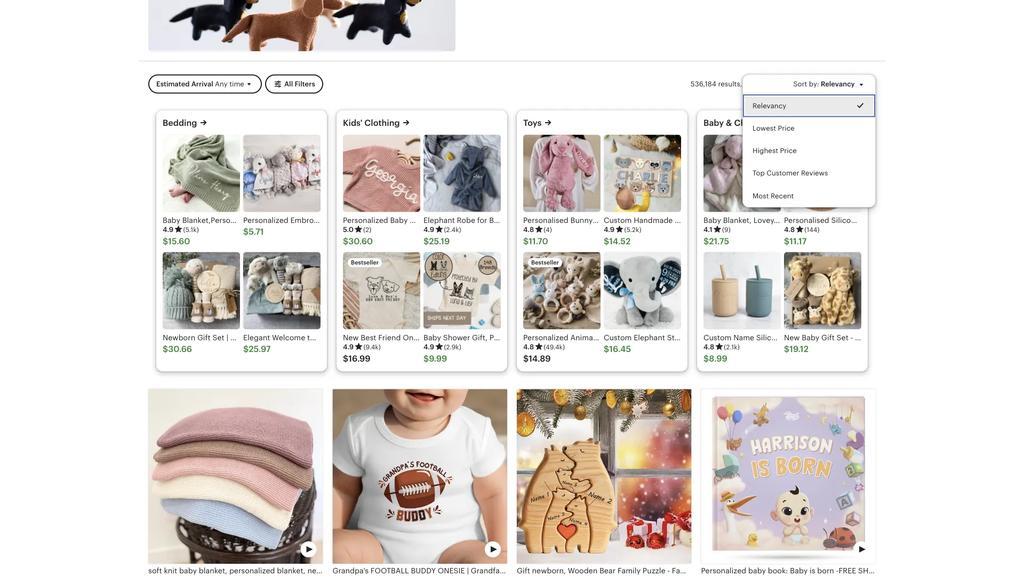Task type: locate. For each thing, give the bounding box(es) containing it.
(144)
[[805, 226, 820, 233]]

4.9 up $ 16.99
[[343, 343, 354, 351]]

536,184
[[691, 80, 717, 88]]

product video element for soft knit baby blanket, personalized blanket, newborn gifts, embroidered name baby blanket, baby shower gifts, stroller blanket image
[[148, 389, 323, 564]]

$ 30.60
[[343, 237, 373, 246]]

sort
[[793, 80, 807, 88]]

top
[[753, 169, 765, 177]]

$ 30.66
[[163, 344, 192, 354]]

personalised silicone weaning set,custom baby plate,cartoon weaning set for toddler baby kids,feeding set with name,baby shower gift for her image
[[784, 135, 862, 212]]

bestseller down 11.70
[[531, 259, 559, 266]]

0 vertical spatial relevancy
[[821, 80, 855, 88]]

filters
[[295, 80, 315, 88]]

price inside lowest price link
[[778, 124, 795, 132]]

relevancy up care
[[753, 102, 787, 110]]

(5.1k)
[[183, 226, 199, 233]]

14.52
[[609, 237, 631, 246]]

4.8 up $ 11.17
[[784, 226, 795, 234]]

2 horizontal spatial product video element
[[701, 389, 876, 564]]

recent
[[771, 192, 794, 200]]

0 vertical spatial price
[[778, 124, 795, 132]]

0 horizontal spatial relevancy
[[753, 102, 787, 110]]

4.9 up $ 9.99 on the bottom
[[424, 343, 434, 351]]

0 horizontal spatial product video element
[[148, 389, 323, 564]]

estimated
[[156, 80, 190, 88]]

kids'
[[343, 118, 363, 128]]

$ for 14.89
[[523, 354, 529, 364]]

4.9 for 15.60
[[163, 226, 174, 234]]

5.71
[[249, 227, 264, 237]]

time
[[229, 80, 244, 88]]

with
[[744, 80, 758, 88]]

personalized embroidered baby shower gifts,personalized baby comforter blankets,custom baby shower gifts,baby gifts for new moms,baby gifts image
[[243, 135, 321, 212]]

$ 11.70
[[523, 237, 548, 246]]

3 product video element from the left
[[701, 389, 876, 564]]

30.66
[[168, 344, 192, 354]]

highest price
[[753, 147, 797, 155]]

1 vertical spatial price
[[780, 147, 797, 155]]

(4)
[[544, 226, 552, 233]]

new baby gift set - ideal for new baby boys or girls - newborn gift box featuring safari animals - perfect for baby showers, welcoming image
[[784, 252, 862, 330]]

$ for 19.12
[[784, 344, 790, 354]]

4.8 for 14.89
[[523, 343, 534, 351]]

4.8 for 11.17
[[784, 226, 795, 234]]

30.60
[[349, 237, 373, 246]]

1 horizontal spatial product video element
[[333, 389, 507, 564]]

25.19
[[429, 237, 450, 246]]

price right care
[[778, 124, 795, 132]]

bedding link
[[163, 118, 197, 128]]

2 bestseller from the left
[[531, 259, 559, 266]]

4.9 up $ 15.60
[[163, 226, 174, 234]]

$ for 8.99
[[704, 354, 709, 364]]

custom handmade name puzzle with animals, personalized birthday gift for kids, christmas gifts for toddlers, unique new baby gift, wood toy image
[[604, 135, 681, 212]]

$ for 30.60
[[343, 237, 349, 246]]

highest price link
[[743, 140, 876, 162]]

4.9 up $ 25.19
[[424, 226, 434, 234]]

bestseller for $ 30.60
[[351, 259, 379, 266]]

16.99
[[349, 354, 371, 364]]

16.45
[[609, 344, 631, 354]]

8.99
[[709, 354, 728, 364]]

grandpa's football buddy onesie | grandfather's baby shower christmas gift, newborn baby clothes, grandson's romper, newborn toddler shirt image
[[333, 389, 507, 564]]

results,
[[718, 80, 742, 88]]

baby shower gift, protected by pets onesie®, custom dogs and cats onesie®, personalized baby gift, custom dog and cat breeds, baby gift. image
[[424, 252, 501, 330]]

1 vertical spatial relevancy
[[753, 102, 787, 110]]

relevancy
[[821, 80, 855, 88], [753, 102, 787, 110]]

relevancy inside menu
[[753, 102, 787, 110]]

(49.4k)
[[544, 343, 565, 351]]

bestseller for $ 11.70
[[531, 259, 559, 266]]

custom name silicone sippy cup with straw for baby 6+ months, no spill, personalized engraved toddler training cup - 7oz image
[[704, 252, 781, 330]]

1 bestseller from the left
[[351, 259, 379, 266]]

4.8 up $ 14.89
[[523, 343, 534, 351]]

highest
[[753, 147, 778, 155]]

reviews
[[801, 169, 828, 177]]

bestseller down the 30.60
[[351, 259, 379, 266]]

price up top customer reviews
[[780, 147, 797, 155]]

4.8 up $ 8.99
[[704, 343, 715, 351]]

bestseller
[[351, 259, 379, 266], [531, 259, 559, 266]]

lowest price link
[[743, 117, 876, 140]]

child
[[734, 118, 756, 128]]

4.8 up $ 11.70 on the right top of page
[[523, 226, 534, 234]]

care
[[758, 118, 778, 128]]

4.9
[[163, 226, 174, 234], [424, 226, 434, 234], [604, 226, 615, 234], [343, 343, 354, 351], [424, 343, 434, 351]]

price inside the highest price link
[[780, 147, 797, 155]]

bedding
[[163, 118, 197, 128]]

4.9 up $ 14.52
[[604, 226, 615, 234]]

relevancy link
[[743, 95, 876, 117]]

price
[[778, 124, 795, 132], [780, 147, 797, 155]]

most recent link
[[743, 185, 876, 207]]

clothing
[[365, 118, 400, 128]]

19.12
[[790, 344, 809, 354]]

newborn gift set | baby boy and girl gift | baby gift box for newborns | baby shower present image
[[163, 252, 240, 330]]

$ for 16.45
[[604, 344, 609, 354]]

$
[[243, 227, 249, 237], [163, 237, 168, 246], [343, 237, 349, 246], [424, 237, 429, 246], [523, 237, 529, 246], [604, 237, 609, 246], [704, 237, 709, 246], [784, 237, 790, 246], [163, 344, 168, 354], [243, 344, 249, 354], [604, 344, 609, 354], [784, 344, 790, 354], [343, 354, 349, 364], [424, 354, 429, 364], [523, 354, 529, 364], [704, 354, 709, 364]]

0 horizontal spatial bestseller
[[351, 259, 379, 266]]

25.97
[[249, 344, 271, 354]]

1 horizontal spatial bestseller
[[531, 259, 559, 266]]

4.8
[[523, 226, 534, 234], [784, 226, 795, 234], [523, 343, 534, 351], [704, 343, 715, 351]]

sort by: relevancy
[[793, 80, 855, 88]]

2 product video element from the left
[[333, 389, 507, 564]]

$ 21.75
[[704, 237, 729, 246]]

product video element
[[148, 389, 323, 564], [333, 389, 507, 564], [701, 389, 876, 564]]

estimated arrival any time
[[156, 80, 244, 88]]

menu
[[743, 74, 876, 208]]

baby & child care
[[704, 118, 778, 128]]

baby blanket,personalized embroidered name,stroller blanket,newborn baby gift ,soft breathable cotton knit, baby shower gift image
[[163, 135, 240, 212]]

1 product video element from the left
[[148, 389, 323, 564]]

custom elephant stuffed animal - the perfect baby shower and newborn gift, birth announcement, and warm welcome for the new baby image
[[604, 252, 681, 330]]

relevancy right by:
[[821, 80, 855, 88]]

$ 15.60
[[163, 237, 190, 246]]

$ 11.17
[[784, 237, 807, 246]]

(2.4k)
[[444, 226, 461, 233]]

$ 16.99
[[343, 354, 371, 364]]



Task type: vqa. For each thing, say whether or not it's contained in the screenshot.
16.45 $
yes



Task type: describe. For each thing, give the bounding box(es) containing it.
&
[[726, 118, 732, 128]]

elegant welcome to the world baby gifts - perfect for baby boys and baby girls image
[[243, 252, 321, 330]]

product video element for 'personalized baby book: baby is born -free shipping- the best and most original gift idea for newborns or for baby showers - hooray heroes' image
[[701, 389, 876, 564]]

$ 8.99
[[704, 354, 728, 364]]

top customer reviews link
[[743, 162, 876, 185]]

all filters button
[[265, 74, 323, 94]]

lowest price
[[753, 124, 795, 132]]

(2.9k)
[[444, 343, 461, 351]]

(9)
[[722, 226, 731, 233]]

new best friend onesie®, protected by dog onesie®, personalized dog name onesie®, dog name onesie®, baby shower gift, newborn baby gift image
[[343, 252, 420, 330]]

most
[[753, 192, 769, 200]]

toys link
[[523, 118, 542, 128]]

ads
[[760, 80, 772, 88]]

$ 14.89
[[523, 354, 551, 364]]

(2)
[[363, 226, 371, 233]]

(2.1k)
[[724, 343, 740, 351]]

4.1
[[704, 226, 713, 234]]

elephant robe for baby boys, baby bath robe, baby robe with ears, boy baby bathrobe, elephant baby shower gift, elephant baby robe with name image
[[424, 135, 501, 212]]

(9.4k)
[[364, 343, 381, 351]]

(5.2k)
[[624, 226, 642, 233]]

536,184 results, with ads
[[691, 80, 772, 88]]

4.9 for 25.19
[[424, 226, 434, 234]]

customer
[[767, 169, 799, 177]]

$ for 30.66
[[163, 344, 168, 354]]

kids' clothing
[[343, 118, 400, 128]]

$ for 16.99
[[343, 354, 349, 364]]

$ 16.45
[[604, 344, 631, 354]]

4.9 for 9.99
[[424, 343, 434, 351]]

gift newborn, wooden bear family puzzle - family puzzle for - gift kids - animal family wooden toys - wedding anniversary - puzzles for kids image
[[517, 389, 692, 564]]

by:
[[809, 80, 819, 88]]

$ for 9.99
[[424, 354, 429, 364]]

arrival
[[191, 80, 213, 88]]

$ for 11.17
[[784, 237, 790, 246]]

$ 5.71
[[243, 227, 264, 237]]

personalized baby sweater: exquisitely handcrafted name & monogram | timeless keepsake for baby image
[[343, 135, 420, 212]]

$ 14.52
[[604, 237, 631, 246]]

baby
[[704, 118, 724, 128]]

baby & child care link
[[704, 118, 778, 128]]

most recent
[[753, 192, 794, 200]]

$ for 25.97
[[243, 344, 249, 354]]

personalized animal crochet rattle | baby shower gift | custom wooden baby rattle | crochet rattle toy | newborn gift for christmas image
[[523, 252, 601, 330]]

price for highest price
[[780, 147, 797, 155]]

$ for 21.75
[[704, 237, 709, 246]]

4.9 for 14.52
[[604, 226, 615, 234]]

$ 19.12
[[784, 344, 809, 354]]

lowest
[[753, 124, 776, 132]]

$ for 5.71
[[243, 227, 249, 237]]

personalised bunny rabbit plush toy,custom embroidered bunny rabbit,monogrammed bunny rabbit plush,bunny soft toy,flower girl proposal gift image
[[523, 135, 601, 212]]

$ for 11.70
[[523, 237, 529, 246]]

kids' clothing link
[[343, 118, 400, 128]]

menu containing relevancy
[[743, 74, 876, 208]]

11.17
[[790, 237, 807, 246]]

4.8 for 11.70
[[523, 226, 534, 234]]

all
[[284, 80, 293, 88]]

top customer reviews
[[753, 169, 828, 177]]

all filters
[[284, 80, 315, 88]]

soft knit baby blanket, personalized blanket, newborn gifts, embroidered name baby blanket, baby shower gifts, stroller blanket image
[[148, 389, 323, 564]]

baby blanket, lovey, personalized blanket, security blanket, luvster, new baby, 16" animal lovey, baby shower gift image
[[704, 135, 781, 212]]

$ 25.97
[[243, 344, 271, 354]]

$ 9.99
[[424, 354, 447, 364]]

$ 25.19
[[424, 237, 450, 246]]

5.0
[[343, 226, 354, 234]]

personalized baby book: baby is born -free shipping- the best and most original gift idea for newborns or for baby showers - hooray heroes image
[[701, 389, 876, 564]]

4.9 for 16.99
[[343, 343, 354, 351]]

21.75
[[709, 237, 729, 246]]

11.70
[[529, 237, 548, 246]]

1 horizontal spatial relevancy
[[821, 80, 855, 88]]

$ for 25.19
[[424, 237, 429, 246]]

9.99
[[429, 354, 447, 364]]

any
[[215, 80, 228, 88]]

$ for 15.60
[[163, 237, 168, 246]]

15.60
[[168, 237, 190, 246]]

$ for 14.52
[[604, 237, 609, 246]]

price for lowest price
[[778, 124, 795, 132]]

product video element for grandpa's football buddy onesie | grandfather's baby shower christmas gift, newborn baby clothes, grandson's romper, newborn toddler shirt image
[[333, 389, 507, 564]]

14.89
[[529, 354, 551, 364]]

4.8 for 8.99
[[704, 343, 715, 351]]

toys
[[523, 118, 542, 128]]



